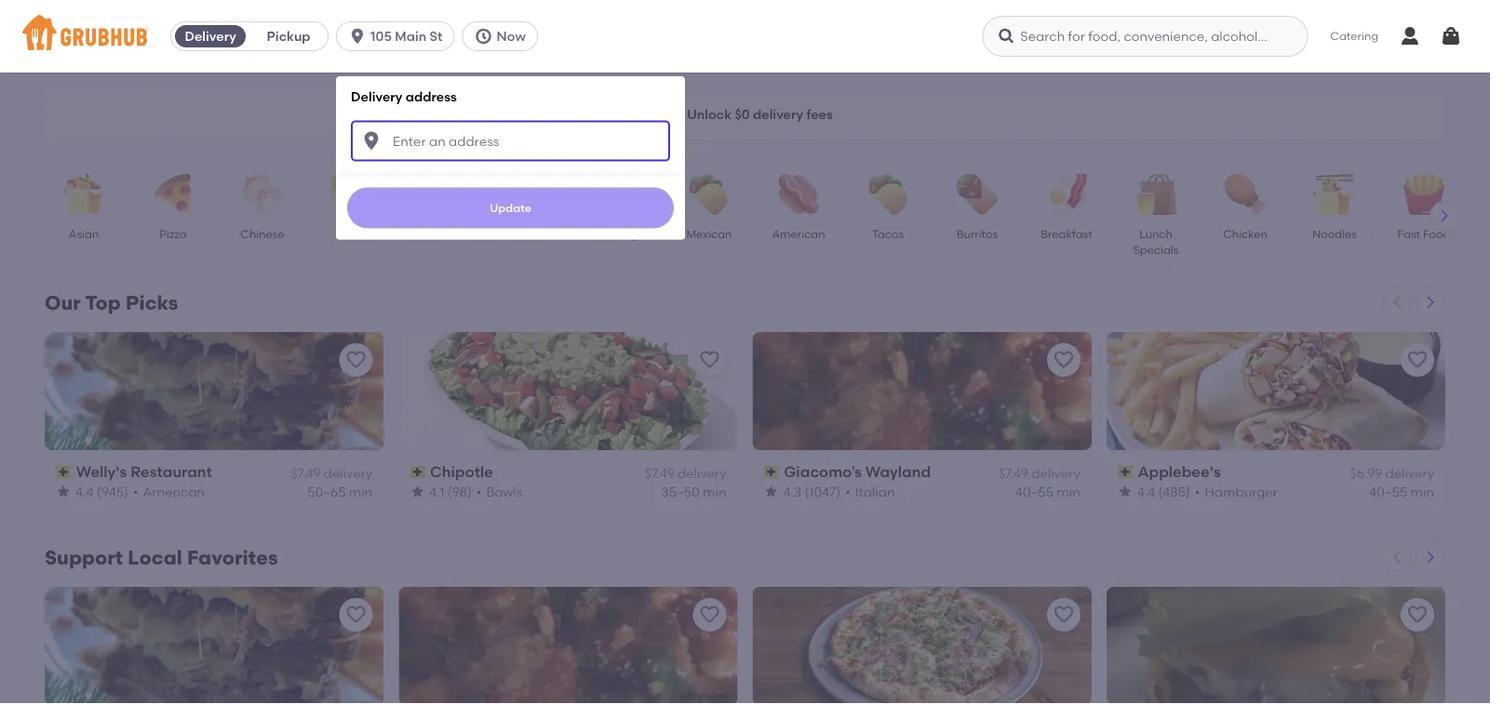Task type: vqa. For each thing, say whether or not it's contained in the screenshot.
the with inside the Brisket ground beef patty, lettuce, tomato, onion, brioche bun served with your choice of side.    Possible Allergies: Onion, Tomato, Gluten.
no



Task type: locate. For each thing, give the bounding box(es) containing it.
asian
[[69, 227, 99, 241]]

0 horizontal spatial $7.49
[[291, 465, 321, 481]]

• hamburger
[[1195, 484, 1278, 500]]

delivery for welly's restaurant
[[324, 465, 373, 481]]

1 vertical spatial american
[[143, 484, 205, 500]]

1 horizontal spatial delivery
[[351, 88, 403, 104]]

• right (485)
[[1195, 484, 1201, 500]]

1 vertical spatial caret right icon image
[[1424, 295, 1439, 310]]

giacomo's
[[784, 463, 862, 481]]

bowls
[[487, 484, 523, 500]]

4.3
[[784, 484, 802, 500]]

1 horizontal spatial 40–55
[[1370, 484, 1408, 500]]

40–55
[[1016, 484, 1054, 500], [1370, 484, 1408, 500]]

1 horizontal spatial 40–55 min
[[1370, 484, 1435, 500]]

svg image
[[348, 27, 367, 46], [998, 27, 1016, 46], [360, 130, 383, 152]]

1 vertical spatial italian
[[856, 484, 895, 500]]

0 horizontal spatial $7.49 delivery
[[291, 465, 373, 481]]

1 subscription pass image from the left
[[56, 466, 72, 479]]

• bowls
[[477, 484, 523, 500]]

0 horizontal spatial save this restaurant image
[[345, 349, 367, 372]]

star icon image left "4.3"
[[764, 485, 779, 500]]

1 40–55 from the left
[[1016, 484, 1054, 500]]

min for chipotle
[[703, 484, 727, 500]]

• down the welly's restaurant
[[133, 484, 138, 500]]

svg image inside '105 main st' button
[[348, 27, 367, 46]]

4.1
[[430, 484, 445, 500]]

1 40–55 min from the left
[[1016, 484, 1081, 500]]

0 vertical spatial delivery
[[185, 28, 236, 44]]

105 main st
[[371, 28, 443, 44]]

unlock $0 delivery fees
[[687, 106, 833, 122]]

• for giacomo's wayland
[[846, 484, 851, 500]]

•
[[133, 484, 138, 500], [477, 484, 482, 500], [846, 484, 851, 500], [1195, 484, 1201, 500]]

2 $7.49 from the left
[[645, 465, 675, 481]]

subscription pass image left applebee's
[[1118, 466, 1135, 479]]

fast
[[1398, 227, 1421, 241]]

2 4.4 from the left
[[1138, 484, 1156, 500]]

wayland
[[866, 463, 931, 481]]

italian down giacomo's wayland
[[856, 484, 895, 500]]

now
[[497, 28, 526, 44]]

2 • from the left
[[477, 484, 482, 500]]

catering button
[[1318, 15, 1392, 57]]

1 $7.49 from the left
[[291, 465, 321, 481]]

0 horizontal spatial 4.4
[[75, 484, 94, 500]]

caret left icon image for our top picks
[[1390, 295, 1405, 310]]

pizza image
[[141, 174, 206, 215]]

4.4 (945)
[[75, 484, 129, 500]]

1 caret left icon image from the top
[[1390, 295, 1405, 310]]

delivery inside button
[[185, 28, 236, 44]]

2 subscription pass image from the left
[[1118, 466, 1135, 479]]

1 horizontal spatial $7.49
[[645, 465, 675, 481]]

50–65
[[308, 484, 346, 500]]

mexican image
[[677, 174, 742, 215]]

4.4
[[75, 484, 94, 500], [1138, 484, 1156, 500]]

delivery left pickup
[[185, 28, 236, 44]]

40–55 min
[[1016, 484, 1081, 500], [1370, 484, 1435, 500]]

2 min from the left
[[703, 484, 727, 500]]

0 horizontal spatial 40–55 min
[[1016, 484, 1081, 500]]

0 horizontal spatial delivery
[[185, 28, 236, 44]]

pizza
[[160, 227, 187, 241]]

$6.99 delivery
[[1351, 465, 1435, 481]]

caret right icon image for favorites
[[1424, 550, 1439, 565]]

1 horizontal spatial 4.4
[[1138, 484, 1156, 500]]

star icon image for welly's restaurant
[[56, 485, 71, 500]]

subscription pass image
[[410, 466, 426, 479], [1118, 466, 1135, 479]]

caret left icon image
[[1390, 295, 1405, 310], [1390, 550, 1405, 565]]

save this restaurant image
[[1053, 349, 1075, 372], [1407, 349, 1429, 372], [345, 604, 367, 627], [699, 604, 721, 627], [1053, 604, 1075, 627], [1407, 604, 1429, 627]]

0 vertical spatial caret left icon image
[[1390, 295, 1405, 310]]

50–65 min
[[308, 484, 373, 500]]

delivery address
[[351, 88, 457, 104]]

subscription pass image left welly's
[[56, 466, 72, 479]]

4 star icon image from the left
[[1118, 485, 1133, 500]]

caret right icon image
[[1438, 209, 1453, 223], [1424, 295, 1439, 310], [1424, 550, 1439, 565]]

pickup button
[[250, 21, 328, 51]]

4.4 down welly's
[[75, 484, 94, 500]]

asian image
[[51, 174, 116, 215]]

• right (98)
[[477, 484, 482, 500]]

save this restaurant button
[[339, 344, 373, 377], [693, 344, 727, 377], [1047, 344, 1081, 377], [1401, 344, 1435, 377], [339, 599, 373, 632], [693, 599, 727, 632], [1047, 599, 1081, 632], [1401, 599, 1435, 632]]

caret left icon image down $6.99 delivery
[[1390, 550, 1405, 565]]

1 min from the left
[[349, 484, 373, 500]]

american down restaurant
[[143, 484, 205, 500]]

0 horizontal spatial italian
[[335, 227, 369, 241]]

$7.49
[[291, 465, 321, 481], [645, 465, 675, 481], [999, 465, 1029, 481]]

4.4 left (485)
[[1138, 484, 1156, 500]]

burritos image
[[945, 174, 1010, 215]]

star icon image
[[56, 485, 71, 500], [410, 485, 425, 500], [764, 485, 779, 500], [1118, 485, 1133, 500]]

american
[[772, 227, 826, 241], [143, 484, 205, 500]]

delivery for giacomo's wayland
[[1032, 465, 1081, 481]]

our
[[45, 291, 81, 315]]

2 caret left icon image from the top
[[1390, 550, 1405, 565]]

1 horizontal spatial save this restaurant image
[[699, 349, 721, 372]]

star icon image left 4.4 (945)
[[56, 485, 71, 500]]

0 horizontal spatial american
[[143, 484, 205, 500]]

star icon image left 4.4 (485)
[[1118, 485, 1133, 500]]

subscription pass image left chipotle
[[410, 466, 426, 479]]

3 min from the left
[[1057, 484, 1081, 500]]

1 • from the left
[[133, 484, 138, 500]]

caret right icon image down food
[[1424, 295, 1439, 310]]

american image
[[766, 174, 832, 215]]

1 subscription pass image from the left
[[410, 466, 426, 479]]

hamburgers
[[586, 227, 654, 241]]

delivery left address
[[351, 88, 403, 104]]

star icon image left 4.1
[[410, 485, 425, 500]]

chinese
[[241, 227, 285, 241]]

1 4.4 from the left
[[75, 484, 94, 500]]

2 subscription pass image from the left
[[764, 466, 780, 479]]

italian
[[335, 227, 369, 241], [856, 484, 895, 500]]

$7.49 delivery
[[291, 465, 373, 481], [645, 465, 727, 481], [999, 465, 1081, 481]]

delivery
[[753, 106, 804, 122], [324, 465, 373, 481], [678, 465, 727, 481], [1032, 465, 1081, 481], [1386, 465, 1435, 481]]

caret right icon image up food
[[1438, 209, 1453, 223]]

2 save this restaurant image from the left
[[699, 349, 721, 372]]

catering
[[1331, 29, 1379, 43]]

• for applebee's
[[1195, 484, 1201, 500]]

save this restaurant image
[[345, 349, 367, 372], [699, 349, 721, 372]]

subscription pass image for chipotle
[[410, 466, 426, 479]]

breakfast image
[[1035, 174, 1100, 215]]

caret right icon image down $6.99 delivery
[[1424, 550, 1439, 565]]

1 vertical spatial caret left icon image
[[1390, 550, 1405, 565]]

noodles
[[1313, 227, 1358, 241]]

1 horizontal spatial subscription pass image
[[764, 466, 780, 479]]

1 horizontal spatial $7.49 delivery
[[645, 465, 727, 481]]

• down giacomo's wayland
[[846, 484, 851, 500]]

1 horizontal spatial subscription pass image
[[1118, 466, 1135, 479]]

2 horizontal spatial $7.49 delivery
[[999, 465, 1081, 481]]

min
[[349, 484, 373, 500], [703, 484, 727, 500], [1057, 484, 1081, 500], [1411, 484, 1435, 500]]

1 horizontal spatial american
[[772, 227, 826, 241]]

svg image
[[1441, 25, 1463, 47], [474, 27, 493, 46]]

0 horizontal spatial subscription pass image
[[56, 466, 72, 479]]

svg image inside now 'button'
[[474, 27, 493, 46]]

subscription pass image left giacomo's
[[764, 466, 780, 479]]

update
[[490, 201, 532, 215]]

1 $7.49 delivery from the left
[[291, 465, 373, 481]]

0 horizontal spatial subscription pass image
[[410, 466, 426, 479]]

2 horizontal spatial $7.49
[[999, 465, 1029, 481]]

mexican
[[687, 227, 732, 241]]

italian down italian image
[[335, 227, 369, 241]]

delivery for delivery
[[185, 28, 236, 44]]

welly's restaurant
[[76, 463, 212, 481]]

3 star icon image from the left
[[764, 485, 779, 500]]

$7.49 delivery for restaurant
[[291, 465, 373, 481]]

1 save this restaurant image from the left
[[345, 349, 367, 372]]

lunch
[[1140, 227, 1173, 241]]

2 $7.49 delivery from the left
[[645, 465, 727, 481]]

subscription pass image
[[56, 466, 72, 479], [764, 466, 780, 479]]

$7.49 for chipotle
[[645, 465, 675, 481]]

4 • from the left
[[1195, 484, 1201, 500]]

caret right icon image for picks
[[1424, 295, 1439, 310]]

delivery
[[185, 28, 236, 44], [351, 88, 403, 104]]

2 40–55 min from the left
[[1370, 484, 1435, 500]]

3 $7.49 delivery from the left
[[999, 465, 1081, 481]]

0 horizontal spatial 40–55
[[1016, 484, 1054, 500]]

1 horizontal spatial italian
[[856, 484, 895, 500]]

chipotle
[[430, 463, 493, 481]]

2 vertical spatial caret right icon image
[[1424, 550, 1439, 565]]

4 min from the left
[[1411, 484, 1435, 500]]

american down the american image
[[772, 227, 826, 241]]

delivery button
[[171, 21, 250, 51]]

0 vertical spatial american
[[772, 227, 826, 241]]

top
[[85, 291, 121, 315]]

1 star icon image from the left
[[56, 485, 71, 500]]

breakfast
[[1041, 227, 1093, 241]]

0 horizontal spatial svg image
[[474, 27, 493, 46]]

1 vertical spatial delivery
[[351, 88, 403, 104]]

caret left icon image for support local favorites
[[1390, 550, 1405, 565]]

$6.99
[[1351, 465, 1383, 481]]

our top picks
[[45, 291, 178, 315]]

min for giacomo's wayland
[[1057, 484, 1081, 500]]

2 star icon image from the left
[[410, 485, 425, 500]]

min for welly's restaurant
[[349, 484, 373, 500]]

3 • from the left
[[846, 484, 851, 500]]

main navigation navigation
[[0, 0, 1491, 705]]

delivery for applebee's
[[1386, 465, 1435, 481]]

2 40–55 from the left
[[1370, 484, 1408, 500]]

caret left icon image down fast
[[1390, 295, 1405, 310]]

3 $7.49 from the left
[[999, 465, 1029, 481]]

35–50 min
[[662, 484, 727, 500]]



Task type: describe. For each thing, give the bounding box(es) containing it.
40–55 for giacomo's wayland
[[1016, 484, 1054, 500]]

fees
[[807, 106, 833, 122]]

pasta image
[[498, 174, 563, 215]]

subscription pass image for giacomo's wayland
[[764, 466, 780, 479]]

$7.49 for welly's restaurant
[[291, 465, 321, 481]]

support
[[45, 546, 123, 570]]

4.4 for welly's restaurant
[[75, 484, 94, 500]]

hamburger
[[1205, 484, 1278, 500]]

40–55 for applebee's
[[1370, 484, 1408, 500]]

delivery for delivery address
[[351, 88, 403, 104]]

4.3 (1047)
[[784, 484, 841, 500]]

4.4 for applebee's
[[1138, 484, 1156, 500]]

italian image
[[319, 174, 385, 215]]

4.4 (485)
[[1138, 484, 1191, 500]]

picks
[[126, 291, 178, 315]]

• italian
[[846, 484, 895, 500]]

chinese image
[[230, 174, 295, 215]]

applebee's
[[1138, 463, 1221, 481]]

giacomo's wayland
[[784, 463, 931, 481]]

favorites
[[187, 546, 278, 570]]

grubhub plus flag logo image
[[658, 106, 680, 123]]

0 vertical spatial caret right icon image
[[1438, 209, 1453, 223]]

$7.49 delivery for wayland
[[999, 465, 1081, 481]]

0 vertical spatial italian
[[335, 227, 369, 241]]

105 main st button
[[336, 21, 462, 51]]

lunch specials
[[1134, 227, 1179, 257]]

sushi
[[427, 227, 455, 241]]

(1047)
[[805, 484, 841, 500]]

40–55 min for applebee's
[[1370, 484, 1435, 500]]

fast food
[[1398, 227, 1451, 241]]

address
[[406, 88, 457, 104]]

(485)
[[1159, 484, 1191, 500]]

restaurant
[[131, 463, 212, 481]]

sushi image
[[409, 174, 474, 215]]

local
[[128, 546, 182, 570]]

(98)
[[448, 484, 472, 500]]

support local favorites
[[45, 546, 278, 570]]

• for chipotle
[[477, 484, 482, 500]]

hamburgers image
[[588, 174, 653, 215]]

star icon image for chipotle
[[410, 485, 425, 500]]

35–50
[[662, 484, 700, 500]]

105
[[371, 28, 392, 44]]

lunch specials image
[[1124, 174, 1189, 215]]

unlock
[[687, 106, 732, 122]]

min for applebee's
[[1411, 484, 1435, 500]]

$7.49 for giacomo's wayland
[[999, 465, 1029, 481]]

now button
[[462, 21, 546, 51]]

• for welly's restaurant
[[133, 484, 138, 500]]

pasta
[[515, 227, 546, 241]]

save this restaurant image for welly's restaurant
[[345, 349, 367, 372]]

st
[[430, 28, 443, 44]]

main
[[395, 28, 427, 44]]

1 horizontal spatial svg image
[[1441, 25, 1463, 47]]

specials
[[1134, 243, 1179, 257]]

subscription pass image for welly's restaurant
[[56, 466, 72, 479]]

fast food image
[[1392, 174, 1457, 215]]

• american
[[133, 484, 205, 500]]

pickup
[[267, 28, 311, 44]]

40–55 min for giacomo's wayland
[[1016, 484, 1081, 500]]

subscription pass image for applebee's
[[1118, 466, 1135, 479]]

star icon image for applebee's
[[1118, 485, 1133, 500]]

star icon image for giacomo's wayland
[[764, 485, 779, 500]]

tacos
[[872, 227, 904, 241]]

delivery for chipotle
[[678, 465, 727, 481]]

save this restaurant image for chipotle
[[699, 349, 721, 372]]

chicken
[[1224, 227, 1268, 241]]

Enter an address search field
[[351, 121, 671, 162]]

update button
[[347, 188, 674, 229]]

$0
[[735, 106, 750, 122]]

4.1 (98)
[[430, 484, 472, 500]]

noodles image
[[1303, 174, 1368, 215]]

chicken image
[[1213, 174, 1278, 215]]

food
[[1424, 227, 1451, 241]]

tacos image
[[856, 174, 921, 215]]

burritos
[[957, 227, 998, 241]]

welly's
[[76, 463, 127, 481]]

(945)
[[97, 484, 129, 500]]



